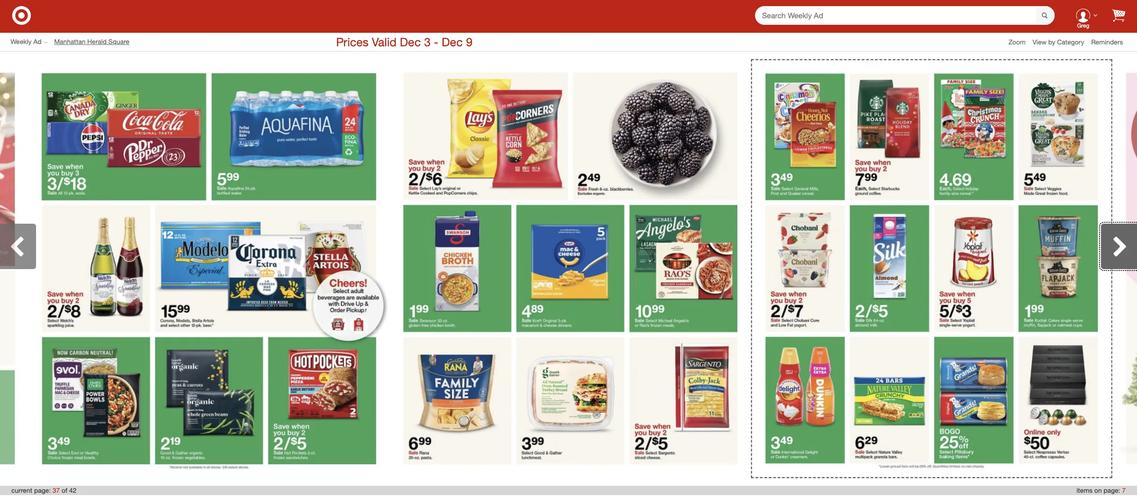 Task type: describe. For each thing, give the bounding box(es) containing it.
1 dec from the left
[[400, 34, 421, 49]]

zoom link
[[1009, 37, 1033, 47]]

valid
[[372, 34, 397, 49]]

prices valid dec 3 - dec 9
[[336, 34, 473, 49]]

reminders link
[[1092, 37, 1131, 47]]

42
[[69, 487, 76, 495]]

go to target.com image
[[12, 6, 31, 25]]

view by category
[[1033, 38, 1085, 46]]

1 page: from the left
[[34, 487, 51, 495]]

3
[[424, 34, 431, 49]]

zoom-in element
[[1009, 38, 1026, 46]]

manhattan herald square
[[54, 38, 130, 46]]

page 40 image
[[1113, 59, 1138, 479]]

7
[[1123, 487, 1126, 495]]

2 page: from the left
[[1104, 487, 1121, 495]]

weekly ad link
[[11, 37, 54, 47]]

greg
[[1078, 22, 1090, 29]]

current page: 37 of 42
[[11, 487, 76, 495]]

manhattan herald square link
[[54, 37, 137, 47]]

37
[[53, 487, 60, 495]]

page 39 image
[[752, 60, 1112, 477]]

items on page: 7
[[1077, 487, 1126, 495]]

manhattan
[[54, 38, 86, 46]]



Task type: locate. For each thing, give the bounding box(es) containing it.
zoom
[[1009, 38, 1026, 46]]

1 horizontal spatial page:
[[1104, 487, 1121, 495]]

2 dec from the left
[[442, 34, 463, 49]]

form
[[755, 6, 1055, 25]]

dec left 3 on the left top
[[400, 34, 421, 49]]

weekly ad
[[11, 38, 42, 46]]

weekly
[[11, 38, 32, 46]]

0 horizontal spatial page:
[[34, 487, 51, 495]]

view
[[1033, 38, 1047, 46]]

ad
[[33, 38, 42, 46]]

on
[[1095, 487, 1102, 495]]

page 36 image
[[0, 59, 29, 479]]

page 38 image
[[390, 59, 752, 479]]

-
[[434, 34, 439, 49]]

Search Weekly Ad search field
[[755, 6, 1055, 25]]

page 37 image
[[29, 59, 390, 479]]

current
[[11, 487, 32, 495]]

square
[[108, 38, 130, 46]]

reminders
[[1092, 38, 1124, 46]]

dec
[[400, 34, 421, 49], [442, 34, 463, 49]]

category
[[1058, 38, 1085, 46]]

of
[[62, 487, 67, 495]]

view by category link
[[1033, 38, 1092, 46]]

page: left 7
[[1104, 487, 1121, 495]]

page: left 37
[[34, 487, 51, 495]]

herald
[[87, 38, 107, 46]]

view your cart on target.com image
[[1112, 9, 1126, 22]]

page:
[[34, 487, 51, 495], [1104, 487, 1121, 495]]

9
[[466, 34, 473, 49]]

1 horizontal spatial dec
[[442, 34, 463, 49]]

0 horizontal spatial dec
[[400, 34, 421, 49]]

greg link
[[1069, 0, 1098, 30]]

dec right the -
[[442, 34, 463, 49]]

prices
[[336, 34, 369, 49]]

by
[[1049, 38, 1056, 46]]

items
[[1077, 487, 1093, 495]]



Task type: vqa. For each thing, say whether or not it's contained in the screenshot.
by
yes



